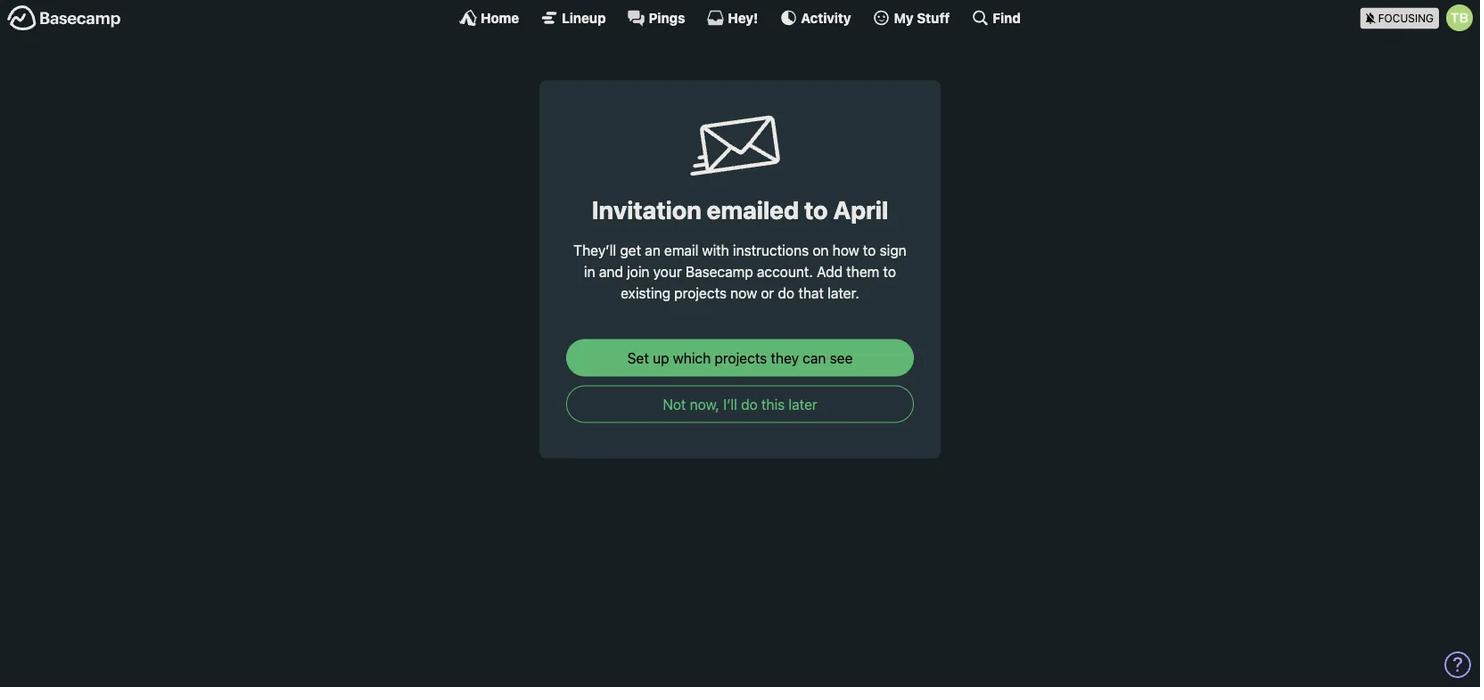 Task type: locate. For each thing, give the bounding box(es) containing it.
to up them
[[863, 242, 876, 258]]

main element
[[0, 0, 1480, 35]]

set up which projects they can see
[[627, 349, 853, 366]]

2 horizontal spatial to
[[883, 263, 896, 280]]

set up which projects they can see link
[[566, 339, 914, 377]]

activity
[[801, 10, 851, 25]]

later
[[789, 396, 817, 413]]

this
[[762, 396, 785, 413]]

to down sign
[[883, 263, 896, 280]]

do right i'll
[[741, 396, 758, 413]]

projects left they
[[715, 349, 767, 366]]

set
[[627, 349, 649, 366]]

to
[[804, 195, 828, 224], [863, 242, 876, 258], [883, 263, 896, 280]]

1 horizontal spatial do
[[778, 284, 795, 301]]

on
[[813, 242, 829, 258]]

pings
[[649, 10, 685, 25]]

0 vertical spatial do
[[778, 284, 795, 301]]

0 horizontal spatial to
[[804, 195, 828, 224]]

to up on
[[804, 195, 828, 224]]

do
[[778, 284, 795, 301], [741, 396, 758, 413]]

my stuff button
[[873, 9, 950, 27]]

i'll
[[723, 396, 737, 413]]

focusing button
[[1361, 0, 1480, 35]]

find button
[[971, 9, 1021, 27]]

them
[[846, 263, 880, 280]]

can
[[803, 349, 826, 366]]

projects down basecamp
[[674, 284, 727, 301]]

get
[[620, 242, 641, 258]]

1 horizontal spatial to
[[863, 242, 876, 258]]

1 vertical spatial to
[[863, 242, 876, 258]]

1 vertical spatial do
[[741, 396, 758, 413]]

0 horizontal spatial do
[[741, 396, 758, 413]]

projects inside the they'll get an email with instructions on how to sign in and join your basecamp account.           add them to existing projects now or do that later.
[[674, 284, 727, 301]]

0 vertical spatial projects
[[674, 284, 727, 301]]

how
[[833, 242, 859, 258]]

do right 'or'
[[778, 284, 795, 301]]

do inside the they'll get an email with instructions on how to sign in and join your basecamp account.           add them to existing projects now or do that later.
[[778, 284, 795, 301]]

later.
[[828, 284, 859, 301]]

existing
[[621, 284, 671, 301]]

my
[[894, 10, 914, 25]]

hey! button
[[707, 9, 758, 27]]

1 vertical spatial projects
[[715, 349, 767, 366]]

and
[[599, 263, 623, 280]]

they'll get an email with instructions on how to sign in and join your basecamp account.           add them to existing projects now or do that later.
[[574, 242, 907, 301]]

now
[[731, 284, 757, 301]]

home
[[481, 10, 519, 25]]

2 vertical spatial to
[[883, 263, 896, 280]]

with
[[702, 242, 729, 258]]

or
[[761, 284, 774, 301]]

projects
[[674, 284, 727, 301], [715, 349, 767, 366]]

email
[[664, 242, 699, 258]]

0 vertical spatial to
[[804, 195, 828, 224]]

tim burton image
[[1446, 4, 1473, 31]]



Task type: describe. For each thing, give the bounding box(es) containing it.
stuff
[[917, 10, 950, 25]]

add
[[817, 263, 843, 280]]

account.
[[757, 263, 813, 280]]

emailed
[[707, 195, 799, 224]]

your
[[653, 263, 682, 280]]

activity link
[[780, 9, 851, 27]]

my stuff
[[894, 10, 950, 25]]

they
[[771, 349, 799, 366]]

basecamp
[[686, 263, 753, 280]]

switch accounts image
[[7, 4, 121, 32]]

in
[[584, 263, 595, 280]]

not
[[663, 396, 686, 413]]

not now, i'll do this later
[[663, 396, 817, 413]]

hey!
[[728, 10, 758, 25]]

up
[[653, 349, 669, 366]]

april
[[833, 195, 888, 224]]

lineup link
[[541, 9, 606, 27]]

pings button
[[627, 9, 685, 27]]

focusing
[[1378, 12, 1434, 25]]

now,
[[690, 396, 720, 413]]

instructions
[[733, 242, 809, 258]]

invitation emailed to april
[[592, 195, 888, 224]]

home link
[[459, 9, 519, 27]]

sign
[[880, 242, 907, 258]]

they'll
[[574, 242, 616, 258]]

which
[[673, 349, 711, 366]]

invitation
[[592, 195, 702, 224]]

lineup
[[562, 10, 606, 25]]

an
[[645, 242, 661, 258]]

join
[[627, 263, 650, 280]]

find
[[993, 10, 1021, 25]]

that
[[798, 284, 824, 301]]

see
[[830, 349, 853, 366]]

not now, i'll do this later link
[[566, 386, 914, 423]]



Task type: vqa. For each thing, say whether or not it's contained in the screenshot.
Home
yes



